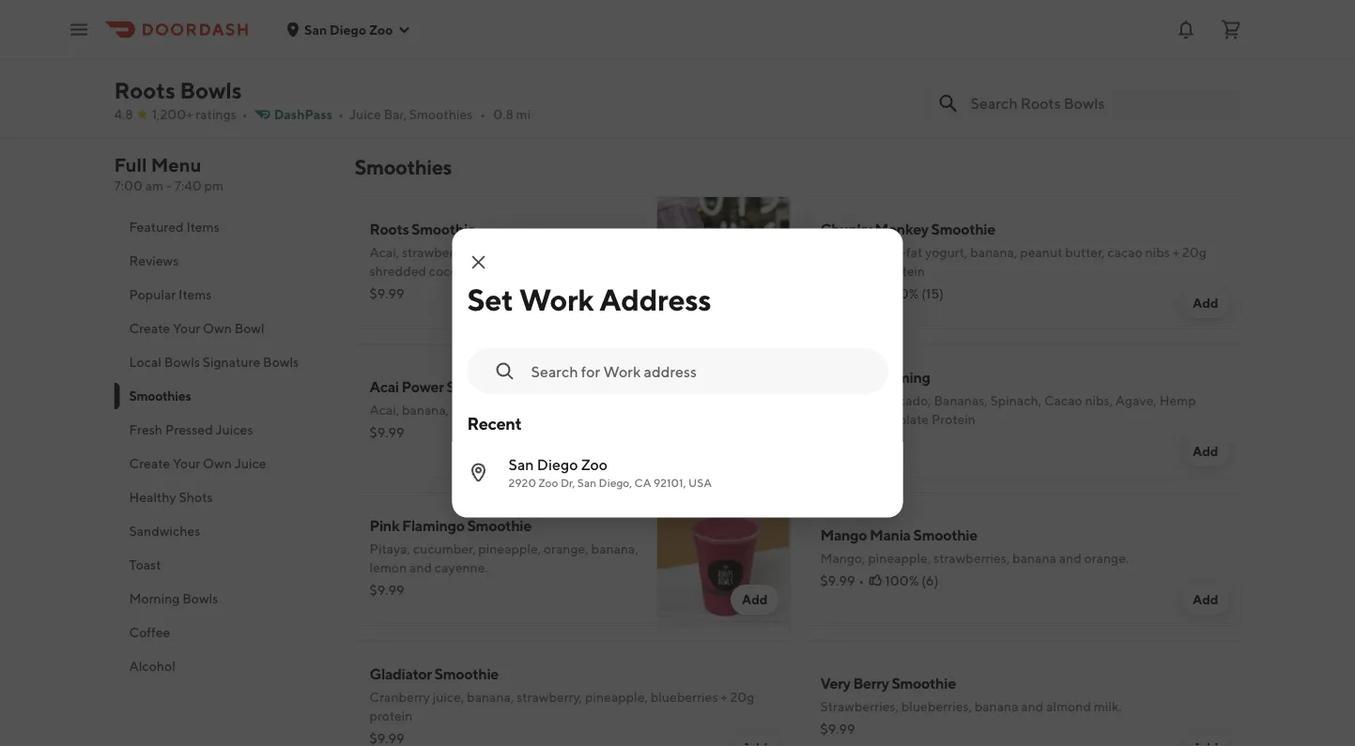 Task type: describe. For each thing, give the bounding box(es) containing it.
local bowls signature bowls button
[[114, 346, 332, 380]]

(15)
[[922, 286, 944, 302]]

popular
[[129, 287, 176, 303]]

7:40
[[175, 178, 202, 194]]

blueberries, inside acai power smoothie acai, banana, cacao, blueberries, turmeric and almond milk. $9.99
[[493, 403, 563, 418]]

featured items
[[129, 219, 220, 235]]

blueberries
[[651, 690, 718, 706]]

with inside cacao dreaming milk with avocado, bananas, spinach, cacao nibs, agave, hemp seeds + chocolate protein
[[849, 393, 875, 409]]

sandwiches
[[129, 524, 200, 539]]

cacao,
[[452, 403, 490, 418]]

your for bowl
[[173, 321, 200, 336]]

pink flamingo smoothie image
[[657, 493, 791, 627]]

and inside mango mania smoothie mango, pineapple, strawberries, banana and orange.
[[1059, 551, 1082, 567]]

pineapple, inside the pink flamingo smoothie pitaya, cucumber, pineapple, orange, banana, lemon and cayenne. $9.99
[[479, 542, 541, 557]]

and inside very berry smoothie strawberries, blueberries, banana and almond milk. $9.99
[[1022, 699, 1044, 715]]

$9.99 inside very berry smoothie strawberries, blueberries, banana and almond milk. $9.99
[[821, 722, 855, 737]]

0 horizontal spatial cacao
[[821, 369, 863, 387]]

items for featured items
[[186, 219, 220, 235]]

acai, inside acai power smoothie acai, banana, cacao, blueberries, turmeric and almond milk. $9.99
[[370, 403, 399, 418]]

100% inside chunky monkey smoothie milk with non-fat yogurt, banana, peanut butter, cacao nibs + 20g chocolate protein 100% (15) add
[[885, 286, 919, 302]]

almond inside acai power smoothie acai, banana, cacao, blueberries, turmeric and almond milk. $9.99
[[645, 403, 689, 418]]

orange.
[[1085, 551, 1129, 567]]

and inside the pink flamingo smoothie pitaya, cucumber, pineapple, orange, banana, lemon and cayenne. $9.99
[[410, 560, 432, 576]]

moon
[[417, 6, 455, 24]]

nibs
[[1146, 245, 1170, 260]]

honey
[[733, 49, 770, 65]]

20g inside gladiator smoothie cranberry juice, banana, strawberry, pineapple, blueberries + 20g protein
[[730, 690, 755, 706]]

banana, inside chunky monkey smoothie milk with non-fat yogurt, banana, peanut butter, cacao nibs + 20g chocolate protein 100% (15) add
[[971, 245, 1018, 260]]

1 vertical spatial smoothies
[[355, 155, 452, 179]]

yogurt,
[[926, 245, 968, 260]]

blueberries, inside very berry smoothie strawberries, blueberries, banana and almond milk. $9.99
[[902, 699, 972, 715]]

0 vertical spatial juice
[[349, 107, 381, 122]]

non-
[[878, 245, 907, 260]]

berry
[[853, 675, 889, 693]]

acai power smoothie acai, banana, cacao, blueberries, turmeric and almond milk. $9.99
[[370, 378, 720, 441]]

local
[[129, 355, 162, 370]]

featured
[[129, 219, 184, 235]]

2 vertical spatial smoothies
[[129, 388, 191, 404]]

popular items
[[129, 287, 212, 303]]

chocolate
[[821, 264, 880, 279]]

chopped
[[478, 49, 532, 65]]

morning bowls button
[[114, 582, 332, 616]]

bowls for morning bowls
[[182, 591, 218, 607]]

full menu 7:00 am - 7:40 pm
[[114, 154, 224, 194]]

own for juice
[[203, 456, 232, 472]]

pressed
[[165, 422, 213, 438]]

0.8
[[493, 107, 514, 122]]

banana inside very berry smoothie strawberries, blueberries, banana and almond milk. $9.99
[[975, 699, 1019, 715]]

$9.99 inside acai power smoothie acai, banana, cacao, blueberries, turmeric and almond milk. $9.99
[[370, 425, 405, 441]]

+ inside chunky monkey smoothie milk with non-fat yogurt, banana, peanut butter, cacao nibs + 20g chocolate protein 100% (15) add
[[1173, 245, 1180, 260]]

dreaming
[[865, 369, 931, 387]]

usa
[[689, 477, 712, 490]]

• right dashpass
[[338, 107, 344, 122]]

acai
[[370, 378, 399, 396]]

almond inside roots smoothie acai, strawberries, banana, blueberries, shredded coconut, granola and almond milk. $9.99
[[557, 264, 602, 279]]

cacao inside chunky monkey smoothie milk with non-fat yogurt, banana, peanut butter, cacao nibs + 20g chocolate protein 100% (15) add
[[1108, 245, 1143, 260]]

close set work address image
[[467, 251, 490, 274]]

sandwiches button
[[114, 515, 332, 549]]

protein
[[932, 412, 976, 427]]

set work address
[[467, 282, 712, 318]]

featured items button
[[114, 210, 332, 244]]

smoothie for pink
[[467, 517, 532, 535]]

1 horizontal spatial zoo
[[539, 477, 559, 490]]

bowl
[[235, 321, 265, 336]]

banana, inside gladiator smoothie cranberry juice, banana, strawberry, pineapple, blueberries + 20g protein
[[467, 690, 514, 706]]

• left 0.8
[[480, 107, 486, 122]]

toast button
[[114, 549, 332, 582]]

am
[[145, 178, 164, 194]]

diego,
[[599, 477, 632, 490]]

very
[[821, 675, 851, 693]]

chunky
[[821, 220, 872, 238]]

bar,
[[384, 107, 407, 122]]

zoo for san diego zoo 2920 zoo dr, san diego, ca 92101, usa
[[581, 456, 608, 473]]

butter,
[[1066, 245, 1105, 260]]

san diego zoo button
[[286, 22, 412, 37]]

2920
[[509, 477, 536, 490]]

lemon
[[370, 560, 407, 576]]

flamingo
[[402, 517, 465, 535]]

fresh pressed juices button
[[114, 413, 332, 447]]

shots
[[179, 490, 213, 505]]

mango mania smoothie mango, pineapple, strawberries, banana and orange.
[[821, 527, 1129, 567]]

reviews button
[[114, 244, 332, 278]]

almonds,
[[534, 49, 588, 65]]

ratings
[[196, 107, 237, 122]]

pm
[[204, 178, 224, 194]]

orange,
[[544, 542, 589, 557]]

gladiator smoothie cranberry juice, banana, strawberry, pineapple, blueberries + 20g protein
[[370, 666, 755, 724]]

cucumber,
[[413, 542, 476, 557]]

• down mango,
[[859, 574, 865, 589]]

menu
[[151, 154, 202, 176]]

100% (6)
[[885, 574, 939, 589]]

strawberries, inside roots smoothie acai, strawberries, banana, blueberries, shredded coconut, granola and almond milk. $9.99
[[402, 245, 478, 260]]

nibs, inside cacao dreaming milk with avocado, bananas, spinach, cacao nibs, agave, hemp seeds + chocolate protein
[[1086, 393, 1113, 409]]

chunky monkey smoothie milk with non-fat yogurt, banana, peanut butter, cacao nibs + 20g chocolate protein 100% (15) add
[[821, 220, 1219, 311]]

san diego zoo 2920 zoo dr, san diego, ca 92101, usa
[[509, 456, 712, 490]]

strawberries,
[[821, 699, 899, 715]]

2 100% from the top
[[885, 574, 919, 589]]

coconut
[[470, 31, 519, 46]]

alcohol button
[[114, 650, 332, 684]]

and inside roots smoothie acai, strawberries, banana, blueberries, shredded coconut, granola and almond milk. $9.99
[[532, 264, 554, 279]]

ca
[[635, 477, 652, 490]]

protein inside chunky monkey smoothie milk with non-fat yogurt, banana, peanut butter, cacao nibs + 20g chocolate protein 100% (15) add
[[882, 264, 926, 279]]

add button for chunky monkey smoothie
[[1182, 288, 1230, 318]]

cayenne.
[[435, 560, 488, 576]]

toast
[[129, 558, 161, 573]]

hemp
[[1160, 393, 1197, 409]]

bowls for local bowls signature bowls
[[164, 355, 200, 370]]

nibs, inside 'purple moon ube base, white coconut base, granola, banana, strawberries, unsweet coconut, chopped almonds, cacao nibs, chia seeds + honey'
[[628, 49, 656, 65]]

your for juice
[[173, 456, 200, 472]]

notification bell image
[[1175, 18, 1198, 41]]

dr,
[[561, 477, 575, 490]]

pitaya,
[[370, 542, 411, 557]]

avocado,
[[878, 393, 932, 409]]

cacao dreaming milk with avocado, bananas, spinach, cacao nibs, agave, hemp seeds + chocolate protein
[[821, 369, 1197, 427]]

• right "ratings"
[[242, 107, 248, 122]]

strawberries, inside 'purple moon ube base, white coconut base, granola, banana, strawberries, unsweet coconut, chopped almonds, cacao nibs, chia seeds + honey'
[[656, 31, 732, 46]]

0 vertical spatial smoothies
[[409, 107, 473, 122]]

7:00
[[114, 178, 143, 194]]

purple moon ube base, white coconut base, granola, banana, strawberries, unsweet coconut, chopped almonds, cacao nibs, chia seeds + honey
[[370, 6, 770, 65]]



Task type: locate. For each thing, give the bounding box(es) containing it.
nibs,
[[628, 49, 656, 65], [1086, 393, 1113, 409]]

none radio containing san diego zoo
[[452, 443, 903, 503]]

2 base, from the left
[[522, 31, 553, 46]]

None radio
[[452, 443, 903, 503]]

own down fresh pressed juices button
[[203, 456, 232, 472]]

pineapple, inside gladiator smoothie cranberry juice, banana, strawberry, pineapple, blueberries + 20g protein
[[585, 690, 648, 706]]

chia
[[659, 49, 684, 65]]

smoothie for very
[[892, 675, 956, 693]]

1 horizontal spatial protein
[[882, 264, 926, 279]]

san for san diego zoo
[[304, 22, 327, 37]]

set
[[467, 282, 513, 318]]

own for bowl
[[203, 321, 232, 336]]

Item Search search field
[[971, 93, 1226, 114]]

and inside acai power smoothie acai, banana, cacao, blueberries, turmeric and almond milk. $9.99
[[619, 403, 642, 418]]

0 vertical spatial items
[[186, 219, 220, 235]]

1 horizontal spatial 20g
[[1183, 245, 1207, 260]]

alcohol
[[129, 659, 175, 675]]

1 horizontal spatial juice
[[349, 107, 381, 122]]

0 vertical spatial diego
[[330, 22, 367, 37]]

items inside 'button'
[[186, 219, 220, 235]]

add inside chunky monkey smoothie milk with non-fat yogurt, banana, peanut butter, cacao nibs + 20g chocolate protein 100% (15) add
[[1193, 295, 1219, 311]]

+ right nibs
[[1173, 245, 1180, 260]]

1 vertical spatial milk
[[821, 393, 847, 409]]

pineapple, up cayenne.
[[479, 542, 541, 557]]

1 horizontal spatial strawberries,
[[656, 31, 732, 46]]

your down pressed
[[173, 456, 200, 472]]

coconut, up set
[[429, 264, 482, 279]]

zoo up unsweet
[[369, 22, 393, 37]]

cacao right the spinach,
[[1045, 393, 1083, 409]]

0 vertical spatial san
[[304, 22, 327, 37]]

smoothies right bar,
[[409, 107, 473, 122]]

1 vertical spatial your
[[173, 456, 200, 472]]

20g right blueberries
[[730, 690, 755, 706]]

recent
[[467, 414, 522, 434]]

strawberries, up (6)
[[934, 551, 1010, 567]]

coffee button
[[114, 616, 332, 650]]

0 vertical spatial acai,
[[370, 245, 399, 260]]

banana, up granola at the top left of the page
[[481, 245, 528, 260]]

banana, right granola, on the left top of the page
[[606, 31, 653, 46]]

base, up unsweet
[[400, 31, 431, 46]]

$9.99 •
[[821, 574, 865, 589]]

1 create from the top
[[129, 321, 170, 336]]

0 vertical spatial create
[[129, 321, 170, 336]]

0 vertical spatial your
[[173, 321, 200, 336]]

$9.99 down mango,
[[821, 574, 855, 589]]

smoothie inside roots smoothie acai, strawberries, banana, blueberries, shredded coconut, granola and almond milk. $9.99
[[412, 220, 476, 238]]

1 vertical spatial create
[[129, 456, 170, 472]]

work
[[519, 282, 594, 318]]

roots for roots smoothie acai, strawberries, banana, blueberries, shredded coconut, granola and almond milk. $9.99
[[370, 220, 409, 238]]

items up create your own bowl on the top left of page
[[179, 287, 212, 303]]

2 horizontal spatial milk.
[[1094, 699, 1122, 715]]

1 vertical spatial protein
[[370, 709, 413, 724]]

zoo left dr,
[[539, 477, 559, 490]]

san up 2920
[[509, 456, 534, 473]]

dashpass •
[[274, 107, 344, 122]]

protein down cranberry
[[370, 709, 413, 724]]

zoo
[[369, 22, 393, 37], [581, 456, 608, 473], [539, 477, 559, 490]]

coconut, inside 'purple moon ube base, white coconut base, granola, banana, strawberries, unsweet coconut, chopped almonds, cacao nibs, chia seeds + honey'
[[423, 49, 475, 65]]

roots for roots bowls
[[114, 77, 175, 103]]

smoothie inside mango mania smoothie mango, pineapple, strawberries, banana and orange.
[[914, 527, 978, 544]]

2 own from the top
[[203, 456, 232, 472]]

seeds right chia
[[686, 49, 720, 65]]

zoo for san diego zoo
[[369, 22, 393, 37]]

1 horizontal spatial cacao
[[1045, 393, 1083, 409]]

banana, inside 'purple moon ube base, white coconut base, granola, banana, strawberries, unsweet coconut, chopped almonds, cacao nibs, chia seeds + honey'
[[606, 31, 653, 46]]

0 horizontal spatial seeds
[[686, 49, 720, 65]]

smoothie inside the pink flamingo smoothie pitaya, cucumber, pineapple, orange, banana, lemon and cayenne. $9.99
[[467, 517, 532, 535]]

create down popular
[[129, 321, 170, 336]]

0 horizontal spatial san
[[304, 22, 327, 37]]

0 horizontal spatial milk.
[[604, 264, 632, 279]]

0 vertical spatial cacao
[[821, 369, 863, 387]]

blueberries, up work
[[531, 245, 601, 260]]

juice down the juices
[[235, 456, 266, 472]]

fresh pressed juices
[[129, 422, 253, 438]]

2 vertical spatial blueberries,
[[902, 699, 972, 715]]

0 vertical spatial blueberries,
[[531, 245, 601, 260]]

create for create your own bowl
[[129, 321, 170, 336]]

0 vertical spatial seeds
[[686, 49, 720, 65]]

protein inside gladiator smoothie cranberry juice, banana, strawberry, pineapple, blueberries + 20g protein
[[370, 709, 413, 724]]

milk. inside very berry smoothie strawberries, blueberries, banana and almond milk. $9.99
[[1094, 699, 1122, 715]]

0 horizontal spatial 20g
[[730, 690, 755, 706]]

juice left bar,
[[349, 107, 381, 122]]

$9.99 down lemon
[[370, 583, 405, 598]]

mango
[[821, 527, 867, 544]]

juices
[[216, 422, 253, 438]]

milk. inside roots smoothie acai, strawberries, banana, blueberries, shredded coconut, granola and almond milk. $9.99
[[604, 264, 632, 279]]

acai, up shredded
[[370, 245, 399, 260]]

2 horizontal spatial san
[[578, 477, 597, 490]]

2 acai, from the top
[[370, 403, 399, 418]]

1 vertical spatial 20g
[[730, 690, 755, 706]]

smoothie inside acai power smoothie acai, banana, cacao, blueberries, turmeric and almond milk. $9.99
[[447, 378, 511, 396]]

2 vertical spatial almond
[[1047, 699, 1092, 715]]

san right dr,
[[578, 477, 597, 490]]

0 vertical spatial 100%
[[885, 286, 919, 302]]

protein
[[882, 264, 926, 279], [370, 709, 413, 724]]

juice
[[349, 107, 381, 122], [235, 456, 266, 472]]

1 milk from the top
[[821, 245, 847, 260]]

with inside chunky monkey smoothie milk with non-fat yogurt, banana, peanut butter, cacao nibs + 20g chocolate protein 100% (15) add
[[849, 245, 875, 260]]

1 horizontal spatial san
[[509, 456, 534, 473]]

banana, down power
[[402, 403, 449, 418]]

roots smoothie acai, strawberries, banana, blueberries, shredded coconut, granola and almond milk. $9.99
[[370, 220, 632, 302]]

1,200+ ratings •
[[152, 107, 248, 122]]

blueberries, inside roots smoothie acai, strawberries, banana, blueberries, shredded coconut, granola and almond milk. $9.99
[[531, 245, 601, 260]]

0 vertical spatial 20g
[[1183, 245, 1207, 260]]

2 your from the top
[[173, 456, 200, 472]]

diego for san diego zoo 2920 zoo dr, san diego, ca 92101, usa
[[537, 456, 578, 473]]

2 create from the top
[[129, 456, 170, 472]]

2 vertical spatial strawberries,
[[934, 551, 1010, 567]]

bananas,
[[934, 393, 988, 409]]

seeds inside 'purple moon ube base, white coconut base, granola, banana, strawberries, unsweet coconut, chopped almonds, cacao nibs, chia seeds + honey'
[[686, 49, 720, 65]]

0 vertical spatial with
[[849, 245, 875, 260]]

banana, inside acai power smoothie acai, banana, cacao, blueberries, turmeric and almond milk. $9.99
[[402, 403, 449, 418]]

milk. inside acai power smoothie acai, banana, cacao, blueberries, turmeric and almond milk. $9.99
[[692, 403, 720, 418]]

2 horizontal spatial strawberries,
[[934, 551, 1010, 567]]

$9.99
[[370, 286, 405, 302], [370, 425, 405, 441], [821, 574, 855, 589], [370, 583, 405, 598], [821, 722, 855, 737]]

100% left (15)
[[885, 286, 919, 302]]

smoothie for mango
[[914, 527, 978, 544]]

banana inside mango mania smoothie mango, pineapple, strawberries, banana and orange.
[[1013, 551, 1057, 567]]

create
[[129, 321, 170, 336], [129, 456, 170, 472]]

seeds inside cacao dreaming milk with avocado, bananas, spinach, cacao nibs, agave, hemp seeds + chocolate protein
[[821, 412, 855, 427]]

strawberry,
[[517, 690, 583, 706]]

0 horizontal spatial base,
[[400, 31, 431, 46]]

acai, inside roots smoothie acai, strawberries, banana, blueberries, shredded coconut, granola and almond milk. $9.99
[[370, 245, 399, 260]]

2 milk from the top
[[821, 393, 847, 409]]

smoothie inside chunky monkey smoothie milk with non-fat yogurt, banana, peanut butter, cacao nibs + 20g chocolate protein 100% (15) add
[[932, 220, 996, 238]]

1 vertical spatial nibs,
[[1086, 393, 1113, 409]]

1 acai, from the top
[[370, 245, 399, 260]]

0 vertical spatial roots
[[114, 77, 175, 103]]

cacao down granola, on the left top of the page
[[591, 49, 626, 65]]

roots up shredded
[[370, 220, 409, 238]]

+ inside cacao dreaming milk with avocado, bananas, spinach, cacao nibs, agave, hemp seeds + chocolate protein
[[857, 412, 864, 427]]

unsweet
[[370, 49, 420, 65]]

+ inside 'purple moon ube base, white coconut base, granola, banana, strawberries, unsweet coconut, chopped almonds, cacao nibs, chia seeds + honey'
[[723, 49, 730, 65]]

open menu image
[[68, 18, 90, 41]]

0 vertical spatial protein
[[882, 264, 926, 279]]

pink flamingo smoothie pitaya, cucumber, pineapple, orange, banana, lemon and cayenne. $9.99
[[370, 517, 639, 598]]

+ left 'honey'
[[723, 49, 730, 65]]

+ left chocolate
[[857, 412, 864, 427]]

smoothies up fresh
[[129, 388, 191, 404]]

1 vertical spatial seeds
[[821, 412, 855, 427]]

0 horizontal spatial pineapple,
[[479, 542, 541, 557]]

smoothie down 2920
[[467, 517, 532, 535]]

protein down fat
[[882, 264, 926, 279]]

0 horizontal spatial juice
[[235, 456, 266, 472]]

monkey
[[875, 220, 929, 238]]

1 vertical spatial roots
[[370, 220, 409, 238]]

signature
[[203, 355, 261, 370]]

milk up chocolate
[[821, 245, 847, 260]]

+ inside gladiator smoothie cranberry juice, banana, strawberry, pineapple, blueberries + 20g protein
[[721, 690, 728, 706]]

bowls right local
[[164, 355, 200, 370]]

popular items button
[[114, 278, 332, 312]]

1 vertical spatial with
[[849, 393, 875, 409]]

items up reviews button
[[186, 219, 220, 235]]

1 horizontal spatial nibs,
[[1086, 393, 1113, 409]]

2 horizontal spatial zoo
[[581, 456, 608, 473]]

granola
[[484, 264, 529, 279]]

$9.99 inside the pink flamingo smoothie pitaya, cucumber, pineapple, orange, banana, lemon and cayenne. $9.99
[[370, 583, 405, 598]]

with
[[849, 245, 875, 260], [849, 393, 875, 409]]

1 horizontal spatial base,
[[522, 31, 553, 46]]

1 horizontal spatial seeds
[[821, 412, 855, 427]]

1 100% from the top
[[885, 286, 919, 302]]

-
[[166, 178, 172, 194]]

banana
[[1013, 551, 1057, 567], [975, 699, 1019, 715]]

cacao
[[821, 369, 863, 387], [1045, 393, 1083, 409]]

white
[[434, 31, 467, 46]]

acai,
[[370, 245, 399, 260], [370, 403, 399, 418]]

bowls for roots bowls
[[180, 77, 242, 103]]

0 vertical spatial milk.
[[604, 264, 632, 279]]

smoothie up close set work address image
[[412, 220, 476, 238]]

0 vertical spatial nibs,
[[628, 49, 656, 65]]

1 horizontal spatial cacao
[[1108, 245, 1143, 260]]

1 vertical spatial strawberries,
[[402, 245, 478, 260]]

healthy shots button
[[114, 481, 332, 515]]

banana, inside roots smoothie acai, strawberries, banana, blueberries, shredded coconut, granola and almond milk. $9.99
[[481, 245, 528, 260]]

milk left avocado, at the bottom of page
[[821, 393, 847, 409]]

roots smoothie image
[[657, 196, 791, 330]]

blueberries, right cacao, at the bottom of page
[[493, 403, 563, 418]]

coffee
[[129, 625, 170, 641]]

1 vertical spatial cacao
[[1108, 245, 1143, 260]]

ube
[[370, 31, 397, 46]]

add button for mango mania smoothie
[[1182, 585, 1230, 615]]

1 with from the top
[[849, 245, 875, 260]]

and
[[532, 264, 554, 279], [619, 403, 642, 418], [1059, 551, 1082, 567], [410, 560, 432, 576], [1022, 699, 1044, 715]]

zoo up diego, at left bottom
[[581, 456, 608, 473]]

diego up dr,
[[537, 456, 578, 473]]

pineapple, down mania
[[868, 551, 931, 567]]

mi
[[516, 107, 531, 122]]

cacao
[[591, 49, 626, 65], [1108, 245, 1143, 260]]

banana, right juice,
[[467, 690, 514, 706]]

chocolate
[[867, 412, 929, 427]]

spinach,
[[991, 393, 1042, 409]]

2 vertical spatial milk.
[[1094, 699, 1122, 715]]

roots up 4.8
[[114, 77, 175, 103]]

4.8
[[114, 107, 133, 122]]

1 vertical spatial items
[[179, 287, 212, 303]]

20g inside chunky monkey smoothie milk with non-fat yogurt, banana, peanut butter, cacao nibs + 20g chocolate protein 100% (15) add
[[1183, 245, 1207, 260]]

1 vertical spatial almond
[[645, 403, 689, 418]]

own left bowl
[[203, 321, 232, 336]]

juice inside button
[[235, 456, 266, 472]]

0 horizontal spatial almond
[[557, 264, 602, 279]]

diego left ube
[[330, 22, 367, 37]]

mania
[[870, 527, 911, 544]]

banana, right orange,
[[591, 542, 639, 557]]

$9.99 down strawberries,
[[821, 722, 855, 737]]

milk inside chunky monkey smoothie milk with non-fat yogurt, banana, peanut butter, cacao nibs + 20g chocolate protein 100% (15) add
[[821, 245, 847, 260]]

1 vertical spatial own
[[203, 456, 232, 472]]

2 vertical spatial san
[[578, 477, 597, 490]]

create your own bowl button
[[114, 312, 332, 346]]

create your own juice button
[[114, 447, 332, 481]]

1 vertical spatial acai,
[[370, 403, 399, 418]]

0 vertical spatial almond
[[557, 264, 602, 279]]

bowls up "ratings"
[[180, 77, 242, 103]]

$9.99 inside roots smoothie acai, strawberries, banana, blueberries, shredded coconut, granola and almond milk. $9.99
[[370, 286, 405, 302]]

1 vertical spatial banana
[[975, 699, 1019, 715]]

0 horizontal spatial diego
[[330, 22, 367, 37]]

smoothie up juice,
[[435, 666, 499, 683]]

0 horizontal spatial roots
[[114, 77, 175, 103]]

nibs, left chia
[[628, 49, 656, 65]]

create for create your own juice
[[129, 456, 170, 472]]

1 vertical spatial zoo
[[581, 456, 608, 473]]

roots inside roots smoothie acai, strawberries, banana, blueberries, shredded coconut, granola and almond milk. $9.99
[[370, 220, 409, 238]]

1 horizontal spatial milk.
[[692, 403, 720, 418]]

0 vertical spatial own
[[203, 321, 232, 336]]

smoothie for acai
[[447, 378, 511, 396]]

shredded
[[370, 264, 427, 279]]

0 horizontal spatial protein
[[370, 709, 413, 724]]

diego for san diego zoo
[[330, 22, 367, 37]]

bowls down bowl
[[263, 355, 299, 370]]

coconut, down white
[[423, 49, 475, 65]]

1 vertical spatial milk.
[[692, 403, 720, 418]]

milk inside cacao dreaming milk with avocado, bananas, spinach, cacao nibs, agave, hemp seeds + chocolate protein
[[821, 393, 847, 409]]

•
[[242, 107, 248, 122], [338, 107, 344, 122], [480, 107, 486, 122], [859, 574, 865, 589]]

fresh
[[129, 422, 163, 438]]

blueberries, right strawberries,
[[902, 699, 972, 715]]

almond inside very berry smoothie strawberries, blueberries, banana and almond milk. $9.99
[[1047, 699, 1092, 715]]

diego inside san diego zoo 2920 zoo dr, san diego, ca 92101, usa
[[537, 456, 578, 473]]

cacao inside 'purple moon ube base, white coconut base, granola, banana, strawberries, unsweet coconut, chopped almonds, cacao nibs, chia seeds + honey'
[[591, 49, 626, 65]]

smoothie inside gladiator smoothie cranberry juice, banana, strawberry, pineapple, blueberries + 20g protein
[[435, 666, 499, 683]]

local bowls signature bowls
[[129, 355, 299, 370]]

create your own bowl
[[129, 321, 265, 336]]

$9.99 down shredded
[[370, 286, 405, 302]]

1 horizontal spatial diego
[[537, 456, 578, 473]]

2 horizontal spatial pineapple,
[[868, 551, 931, 567]]

create your own juice
[[129, 456, 266, 472]]

1 own from the top
[[203, 321, 232, 336]]

0 horizontal spatial nibs,
[[628, 49, 656, 65]]

1 vertical spatial diego
[[537, 456, 578, 473]]

add button for cacao dreaming
[[1182, 437, 1230, 467]]

1 vertical spatial cacao
[[1045, 393, 1083, 409]]

smoothie up yogurt,
[[932, 220, 996, 238]]

2 vertical spatial zoo
[[539, 477, 559, 490]]

coconut, inside roots smoothie acai, strawberries, banana, blueberries, shredded coconut, granola and almond milk. $9.99
[[429, 264, 482, 279]]

pineapple, right strawberry,
[[585, 690, 648, 706]]

20g right nibs
[[1183, 245, 1207, 260]]

items inside button
[[179, 287, 212, 303]]

your down popular items
[[173, 321, 200, 336]]

healthy shots
[[129, 490, 213, 505]]

add button
[[1182, 288, 1230, 318], [1182, 437, 1230, 467], [731, 585, 779, 615], [1182, 585, 1230, 615]]

bowls
[[180, 77, 242, 103], [164, 355, 200, 370], [263, 355, 299, 370], [182, 591, 218, 607]]

0 vertical spatial cacao
[[591, 49, 626, 65]]

strawberries, up shredded
[[402, 245, 478, 260]]

banana, right yogurt,
[[971, 245, 1018, 260]]

1 vertical spatial san
[[509, 456, 534, 473]]

base, up almonds,
[[522, 31, 553, 46]]

1 vertical spatial blueberries,
[[493, 403, 563, 418]]

$9.99 down acai
[[370, 425, 405, 441]]

1 horizontal spatial almond
[[645, 403, 689, 418]]

100% left (6)
[[885, 574, 919, 589]]

1 horizontal spatial roots
[[370, 220, 409, 238]]

0 vertical spatial coconut,
[[423, 49, 475, 65]]

0 items, open order cart image
[[1220, 18, 1243, 41]]

nibs, left agave,
[[1086, 393, 1113, 409]]

100%
[[885, 286, 919, 302], [885, 574, 919, 589]]

juice,
[[433, 690, 464, 706]]

morning
[[129, 591, 180, 607]]

0 horizontal spatial strawberries,
[[402, 245, 478, 260]]

agave,
[[1116, 393, 1157, 409]]

smoothie right 'berry'
[[892, 675, 956, 693]]

pineapple,
[[479, 542, 541, 557], [868, 551, 931, 567], [585, 690, 648, 706]]

0 horizontal spatial zoo
[[369, 22, 393, 37]]

0 vertical spatial strawberries,
[[656, 31, 732, 46]]

fat
[[907, 245, 923, 260]]

healthy
[[129, 490, 176, 505]]

smoothies down bar,
[[355, 155, 452, 179]]

Search for Work address text field
[[531, 361, 869, 382]]

2 with from the top
[[849, 393, 875, 409]]

0 horizontal spatial cacao
[[591, 49, 626, 65]]

juice bar, smoothies • 0.8 mi
[[349, 107, 531, 122]]

bowls down toast button
[[182, 591, 218, 607]]

purple
[[370, 6, 414, 24]]

pineapple, inside mango mania smoothie mango, pineapple, strawberries, banana and orange.
[[868, 551, 931, 567]]

smoothie up cacao, at the bottom of page
[[447, 378, 511, 396]]

very berry smoothie strawberries, blueberries, banana and almond milk. $9.99
[[821, 675, 1122, 737]]

almond
[[557, 264, 602, 279], [645, 403, 689, 418], [1047, 699, 1092, 715]]

0 vertical spatial milk
[[821, 245, 847, 260]]

cacao left nibs
[[1108, 245, 1143, 260]]

1 vertical spatial coconut,
[[429, 264, 482, 279]]

1 vertical spatial juice
[[235, 456, 266, 472]]

1 base, from the left
[[400, 31, 431, 46]]

2 horizontal spatial almond
[[1047, 699, 1092, 715]]

smoothies
[[409, 107, 473, 122], [355, 155, 452, 179], [129, 388, 191, 404]]

acai, down acai
[[370, 403, 399, 418]]

smoothie inside very berry smoothie strawberries, blueberries, banana and almond milk. $9.99
[[892, 675, 956, 693]]

diego
[[330, 22, 367, 37], [537, 456, 578, 473]]

banana, inside the pink flamingo smoothie pitaya, cucumber, pineapple, orange, banana, lemon and cayenne. $9.99
[[591, 542, 639, 557]]

create up healthy
[[129, 456, 170, 472]]

bowls inside morning bowls button
[[182, 591, 218, 607]]

cacao left dreaming
[[821, 369, 863, 387]]

1 your from the top
[[173, 321, 200, 336]]

san left ube
[[304, 22, 327, 37]]

milk
[[821, 245, 847, 260], [821, 393, 847, 409]]

mango,
[[821, 551, 866, 567]]

1 horizontal spatial pineapple,
[[585, 690, 648, 706]]

1 vertical spatial 100%
[[885, 574, 919, 589]]

strawberries, inside mango mania smoothie mango, pineapple, strawberries, banana and orange.
[[934, 551, 1010, 567]]

smoothie up (6)
[[914, 527, 978, 544]]

strawberries, up chia
[[656, 31, 732, 46]]

+ right blueberries
[[721, 690, 728, 706]]

0 vertical spatial banana
[[1013, 551, 1057, 567]]

0 vertical spatial zoo
[[369, 22, 393, 37]]

seeds left chocolate
[[821, 412, 855, 427]]

san for san diego zoo 2920 zoo dr, san diego, ca 92101, usa
[[509, 456, 534, 473]]

smoothie for chunky
[[932, 220, 996, 238]]

1,200+
[[152, 107, 193, 122]]

items for popular items
[[179, 287, 212, 303]]



Task type: vqa. For each thing, say whether or not it's contained in the screenshot.
first Party
no



